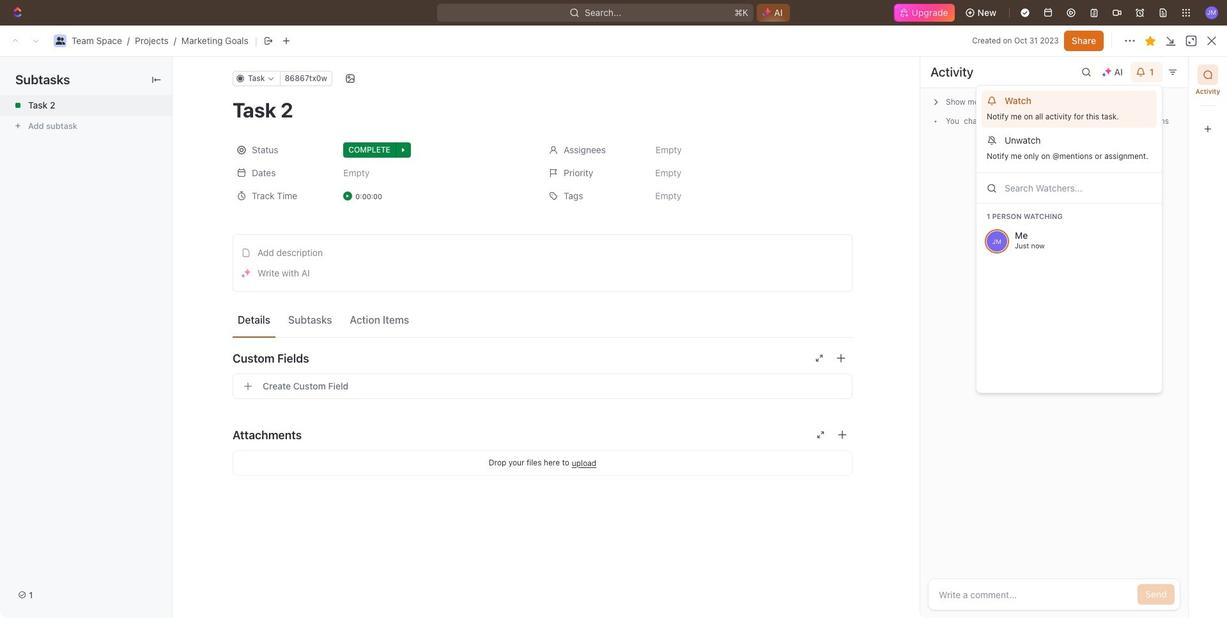 Task type: locate. For each thing, give the bounding box(es) containing it.
user group image
[[55, 37, 65, 45]]

Edit task name text field
[[233, 98, 853, 122]]

tree inside 'sidebar' navigation
[[5, 343, 150, 619]]

sidebar navigation
[[0, 54, 163, 619]]

my notification settings for this {entitytype, select,
          task {task} doc {doc} other {task}} list
[[977, 86, 1162, 173]]

tree
[[5, 343, 150, 619]]

task sidebar navigation tab list
[[1194, 65, 1222, 139]]



Task type: describe. For each thing, give the bounding box(es) containing it.
Search Watchers... text field
[[977, 173, 1162, 204]]

task sidebar content section
[[920, 57, 1188, 619]]



Task type: vqa. For each thing, say whether or not it's contained in the screenshot.
bottom user group "image"
no



